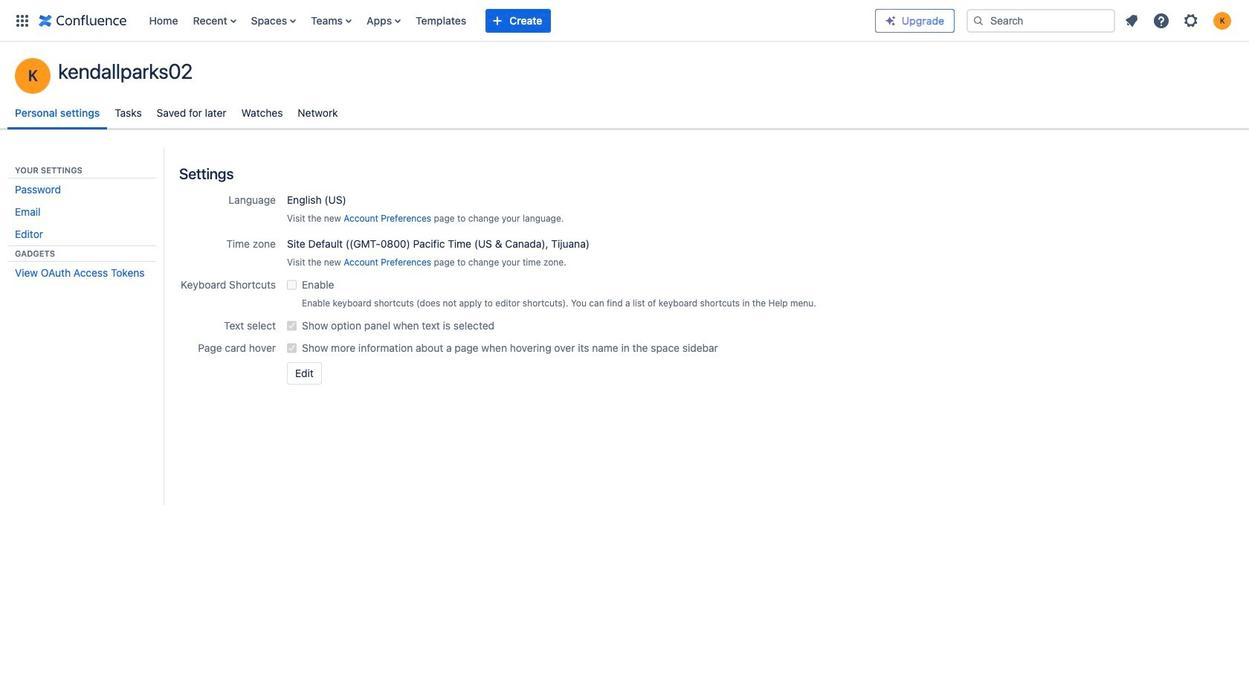 Task type: locate. For each thing, give the bounding box(es) containing it.
global element
[[9, 0, 876, 41]]

None search field
[[967, 9, 1116, 32]]

list for appswitcher icon
[[142, 0, 876, 41]]

1 horizontal spatial list
[[1119, 7, 1241, 34]]

user icon: kendallparks02 image
[[15, 58, 51, 94]]

Search field
[[967, 9, 1116, 32]]

confluence image
[[39, 12, 127, 29], [39, 12, 127, 29]]

notification icon image
[[1123, 12, 1141, 29]]

banner
[[0, 0, 1250, 42]]

None submit
[[287, 362, 322, 385]]

list
[[142, 0, 876, 41], [1119, 7, 1241, 34]]

None checkbox
[[287, 341, 297, 356]]

0 horizontal spatial list
[[142, 0, 876, 41]]

list for premium 'image'
[[1119, 7, 1241, 34]]

None checkbox
[[287, 278, 297, 292], [287, 318, 297, 333], [287, 278, 297, 292], [287, 318, 297, 333]]



Task type: describe. For each thing, give the bounding box(es) containing it.
appswitcher icon image
[[13, 12, 31, 29]]

premium image
[[885, 15, 897, 26]]

settings icon image
[[1183, 12, 1201, 29]]

your profile and preferences image
[[1214, 12, 1232, 29]]

help icon image
[[1153, 12, 1171, 29]]

search image
[[973, 15, 985, 26]]



Task type: vqa. For each thing, say whether or not it's contained in the screenshot.
"Notification Icon"
yes



